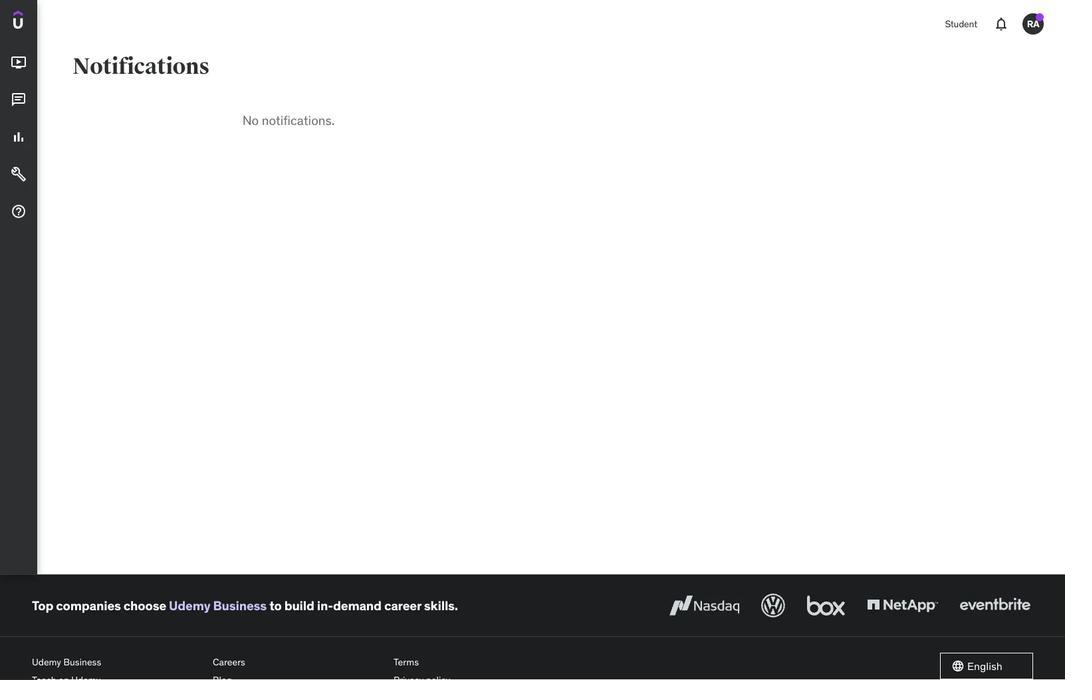 Task type: vqa. For each thing, say whether or not it's contained in the screenshot.
3rd related
no



Task type: locate. For each thing, give the bounding box(es) containing it.
build
[[284, 598, 314, 614]]

top
[[32, 598, 53, 614]]

udemy business link down choose
[[32, 653, 202, 671]]

0 vertical spatial business
[[213, 598, 267, 614]]

notifications image
[[993, 16, 1009, 32]]

business left to
[[213, 598, 267, 614]]

2 vertical spatial medium image
[[11, 166, 27, 182]]

medium image
[[11, 92, 27, 108], [11, 204, 27, 220]]

udemy business link up careers
[[169, 598, 267, 614]]

1 vertical spatial medium image
[[11, 204, 27, 220]]

1 vertical spatial medium image
[[11, 129, 27, 145]]

1 medium image from the top
[[11, 92, 27, 108]]

2 medium image from the top
[[11, 204, 27, 220]]

netapp image
[[864, 591, 941, 620]]

0 horizontal spatial udemy
[[32, 656, 61, 668]]

student
[[945, 18, 978, 30]]

0 vertical spatial udemy business link
[[169, 598, 267, 614]]

english button
[[940, 653, 1033, 680]]

terms link
[[394, 653, 564, 671]]

to
[[269, 598, 282, 614]]

nasdaq image
[[666, 591, 743, 620]]

udemy
[[169, 598, 210, 614], [32, 656, 61, 668]]

udemy down top
[[32, 656, 61, 668]]

1 vertical spatial udemy business link
[[32, 653, 202, 671]]

1 horizontal spatial business
[[213, 598, 267, 614]]

small image
[[952, 660, 965, 673]]

no
[[243, 112, 259, 128]]

companies
[[56, 598, 121, 614]]

no notifications.
[[243, 112, 335, 128]]

0 horizontal spatial business
[[63, 656, 101, 668]]

ra link
[[1017, 8, 1049, 40]]

0 vertical spatial medium image
[[11, 55, 27, 71]]

business down companies
[[63, 656, 101, 668]]

you have alerts image
[[1036, 13, 1044, 21]]

business
[[213, 598, 267, 614], [63, 656, 101, 668]]

1 horizontal spatial udemy
[[169, 598, 210, 614]]

udemy business link
[[169, 598, 267, 614], [32, 653, 202, 671]]

eventbrite image
[[957, 591, 1033, 620]]

0 vertical spatial medium image
[[11, 92, 27, 108]]

medium image
[[11, 55, 27, 71], [11, 129, 27, 145], [11, 166, 27, 182]]

notifications.
[[262, 112, 335, 128]]

1 vertical spatial udemy
[[32, 656, 61, 668]]

ra
[[1027, 18, 1040, 30]]

udemy right choose
[[169, 598, 210, 614]]



Task type: describe. For each thing, give the bounding box(es) containing it.
careers
[[213, 656, 245, 668]]

1 medium image from the top
[[11, 55, 27, 71]]

student link
[[937, 8, 985, 40]]

notifications
[[72, 53, 209, 80]]

careers link
[[213, 653, 383, 671]]

skills.
[[424, 598, 458, 614]]

udemy business
[[32, 656, 101, 668]]

3 medium image from the top
[[11, 166, 27, 182]]

in-
[[317, 598, 333, 614]]

top companies choose udemy business to build in-demand career skills.
[[32, 598, 458, 614]]

2 medium image from the top
[[11, 129, 27, 145]]

english
[[968, 659, 1003, 673]]

udemy image
[[13, 11, 74, 33]]

career
[[384, 598, 421, 614]]

terms
[[394, 656, 419, 668]]

choose
[[124, 598, 166, 614]]

1 vertical spatial business
[[63, 656, 101, 668]]

volkswagen image
[[759, 591, 788, 620]]

box image
[[804, 591, 849, 620]]

demand
[[333, 598, 382, 614]]

0 vertical spatial udemy
[[169, 598, 210, 614]]



